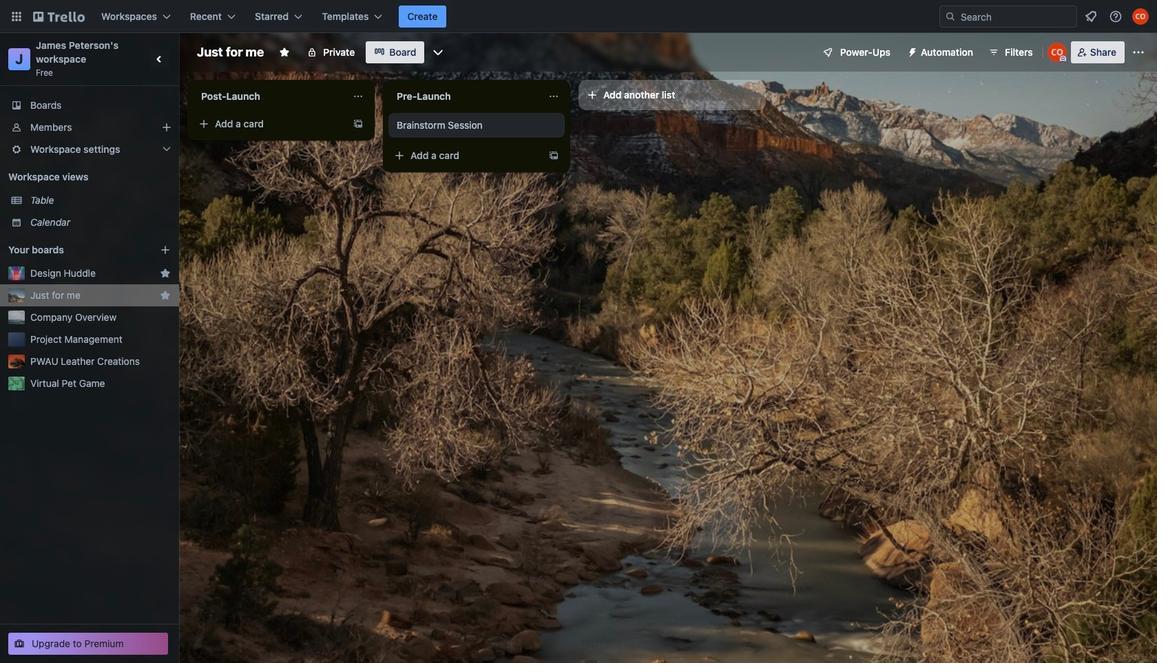 Task type: describe. For each thing, give the bounding box(es) containing it.
open information menu image
[[1109, 10, 1123, 23]]

Search field
[[956, 7, 1077, 26]]

sm image
[[902, 41, 921, 61]]

create from template… image
[[549, 150, 560, 161]]

create from template… image
[[353, 119, 364, 130]]

workspace navigation collapse icon image
[[150, 50, 170, 69]]

search image
[[945, 11, 956, 22]]

show menu image
[[1132, 45, 1146, 59]]

0 notifications image
[[1083, 8, 1100, 25]]

0 vertical spatial christina overa (christinaovera) image
[[1133, 8, 1149, 25]]

1 starred icon image from the top
[[160, 268, 171, 279]]



Task type: vqa. For each thing, say whether or not it's contained in the screenshot.
top starred icon
yes



Task type: locate. For each thing, give the bounding box(es) containing it.
1 vertical spatial starred icon image
[[160, 290, 171, 301]]

1 horizontal spatial christina overa (christinaovera) image
[[1133, 8, 1149, 25]]

1 vertical spatial christina overa (christinaovera) image
[[1048, 43, 1067, 62]]

christina overa (christinaovera) image down search field
[[1048, 43, 1067, 62]]

0 horizontal spatial christina overa (christinaovera) image
[[1048, 43, 1067, 62]]

primary element
[[0, 0, 1158, 33]]

christina overa (christinaovera) image
[[1133, 8, 1149, 25], [1048, 43, 1067, 62]]

star or unstar board image
[[279, 47, 290, 58]]

back to home image
[[33, 6, 85, 28]]

None text field
[[193, 85, 347, 107], [389, 85, 543, 107], [193, 85, 347, 107], [389, 85, 543, 107]]

0 vertical spatial starred icon image
[[160, 268, 171, 279]]

add board image
[[160, 245, 171, 256]]

2 starred icon image from the top
[[160, 290, 171, 301]]

christina overa (christinaovera) image right open information menu image
[[1133, 8, 1149, 25]]

your boards with 6 items element
[[8, 242, 139, 258]]

customize views image
[[432, 45, 445, 59]]

Board name text field
[[190, 41, 271, 63]]

starred icon image
[[160, 268, 171, 279], [160, 290, 171, 301]]

this member is an admin of this board. image
[[1060, 56, 1067, 62]]



